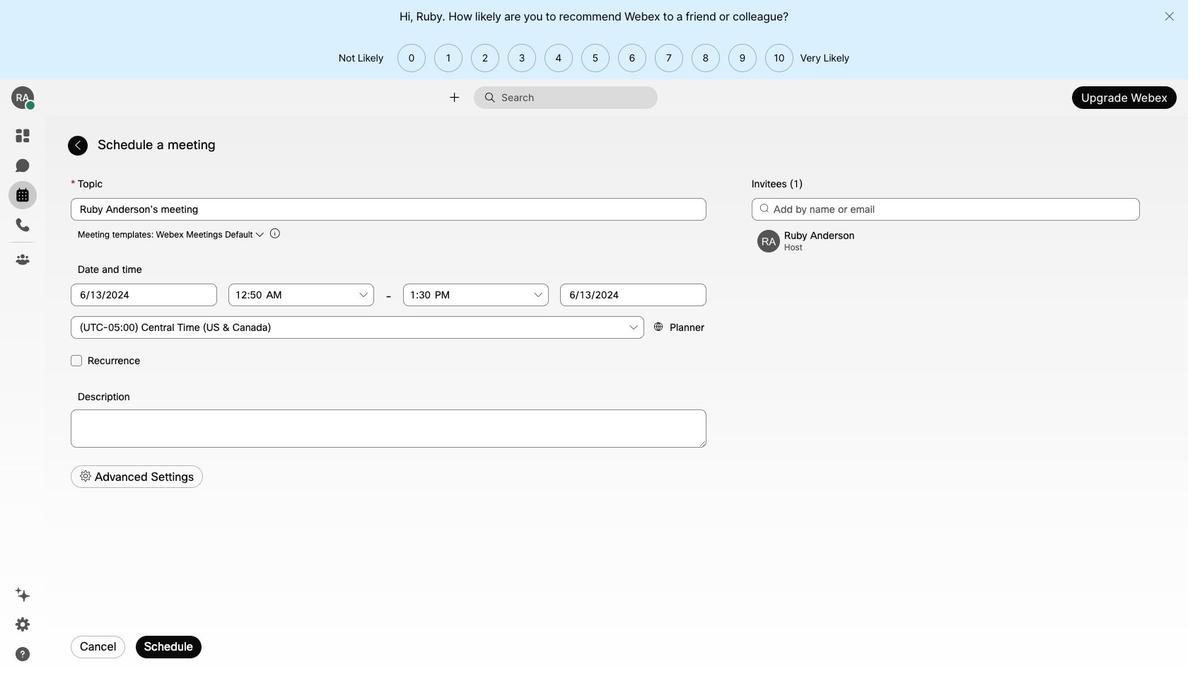Task type: vqa. For each thing, say whether or not it's contained in the screenshot.
the right wrapper icon
no



Task type: describe. For each thing, give the bounding box(es) containing it.
webex tab list
[[8, 122, 37, 274]]

messaging, has no new notifications image
[[14, 157, 31, 174]]

close rating section image
[[1165, 11, 1176, 22]]

0 horizontal spatial wrapper image
[[26, 101, 36, 111]]

dashboard image
[[14, 127, 31, 144]]



Task type: locate. For each thing, give the bounding box(es) containing it.
settings image
[[14, 616, 31, 633]]

how likely are you to recommend webex to a friend or colleague? score webex from 0 to 10, 0 is not likely and 10 is very likely. toolbar
[[393, 44, 794, 72]]

1 horizontal spatial wrapper image
[[485, 92, 502, 103]]

wrapper image right connect people image
[[485, 92, 502, 103]]

what's new image
[[14, 587, 31, 604]]

navigation
[[0, 116, 45, 682]]

calls image
[[14, 217, 31, 234]]

connect people image
[[448, 91, 462, 104]]

teams, has no new notifications image
[[14, 251, 31, 268]]

help image
[[14, 646, 31, 663]]

wrapper image
[[485, 92, 502, 103], [26, 101, 36, 111]]

meetings image
[[14, 187, 31, 204]]

wrapper image up dashboard icon
[[26, 101, 36, 111]]



